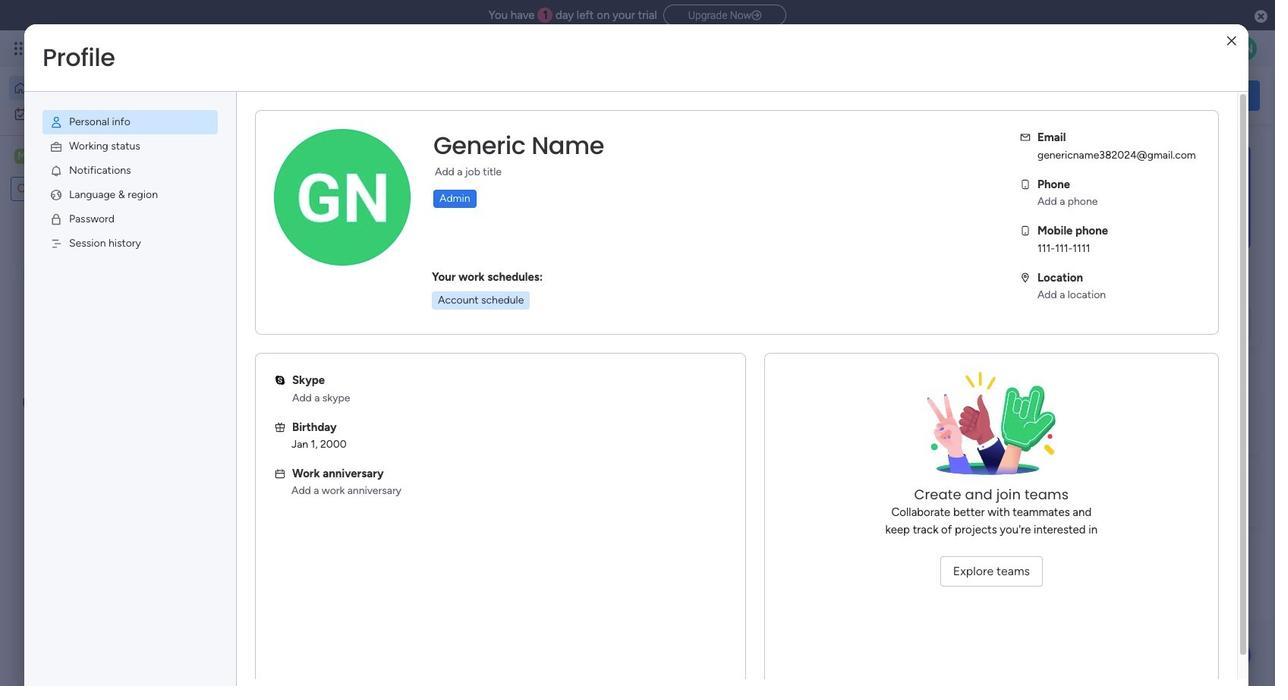 Task type: describe. For each thing, give the bounding box(es) containing it.
workspace image
[[14, 148, 30, 165]]

4 menu item from the top
[[43, 183, 218, 207]]

1 option from the top
[[9, 76, 184, 100]]

password image
[[49, 213, 63, 226]]

v2 bolt switch image
[[1163, 87, 1172, 104]]

close my workspaces image
[[235, 443, 253, 461]]

component image
[[504, 331, 518, 345]]

Search in workspace field
[[32, 180, 109, 198]]

dapulse rightstroke image
[[752, 10, 761, 21]]

generic name image
[[1233, 36, 1257, 61]]

working status image
[[49, 140, 63, 153]]

add to favorites image
[[453, 308, 468, 323]]

select product image
[[14, 41, 29, 56]]

quick search results list box
[[235, 172, 996, 373]]

component image
[[254, 331, 267, 345]]

notifications image
[[49, 164, 63, 178]]

workspace selection element
[[14, 147, 127, 167]]

v2 user feedback image
[[1045, 87, 1056, 104]]

workspace image
[[260, 488, 296, 525]]



Task type: vqa. For each thing, say whether or not it's contained in the screenshot.
the topmost option
yes



Task type: locate. For each thing, give the bounding box(es) containing it.
1 vertical spatial option
[[9, 102, 184, 126]]

1 menu item from the top
[[43, 110, 218, 134]]

public board image up component icon
[[504, 307, 521, 324]]

close recently visited image
[[235, 154, 253, 172]]

dapulse close image
[[1255, 9, 1268, 24]]

close image
[[1227, 35, 1236, 47]]

templates image image
[[1046, 145, 1246, 250]]

2 menu item from the top
[[43, 134, 218, 159]]

open update feed (inbox) image
[[235, 392, 253, 410]]

language & region image
[[49, 188, 63, 202]]

session history image
[[49, 237, 63, 250]]

option up personal info image
[[9, 76, 184, 100]]

getting started element
[[1032, 393, 1260, 454]]

public board image for component image
[[254, 307, 270, 324]]

0 horizontal spatial public board image
[[254, 307, 270, 324]]

6 menu item from the top
[[43, 232, 218, 256]]

personal info image
[[49, 115, 63, 129]]

3 menu item from the top
[[43, 159, 218, 183]]

1 public board image from the left
[[254, 307, 270, 324]]

5 menu item from the top
[[43, 207, 218, 232]]

2 public board image from the left
[[504, 307, 521, 324]]

option up the workspace selection "element"
[[9, 102, 184, 126]]

public board image
[[254, 307, 270, 324], [504, 307, 521, 324]]

option
[[9, 76, 184, 100], [9, 102, 184, 126]]

2 option from the top
[[9, 102, 184, 126]]

menu item
[[43, 110, 218, 134], [43, 134, 218, 159], [43, 159, 218, 183], [43, 183, 218, 207], [43, 207, 218, 232], [43, 232, 218, 256]]

clear search image
[[110, 181, 125, 197]]

menu menu
[[24, 92, 236, 274]]

1 horizontal spatial public board image
[[504, 307, 521, 324]]

public board image up component image
[[254, 307, 270, 324]]

None field
[[430, 130, 608, 162]]

no teams image
[[916, 372, 1068, 486]]

0 vertical spatial option
[[9, 76, 184, 100]]

public board image for component icon
[[504, 307, 521, 324]]



